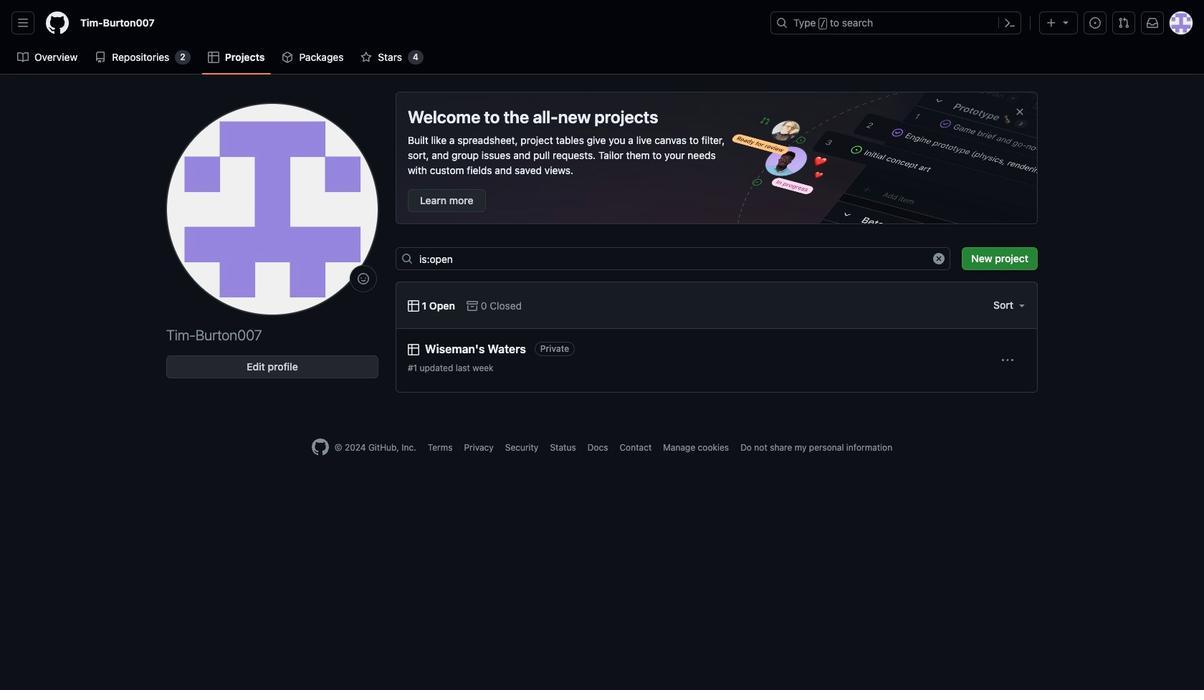 Task type: vqa. For each thing, say whether or not it's contained in the screenshot.
last associated with dholtwgu
no



Task type: describe. For each thing, give the bounding box(es) containing it.
archive image
[[467, 300, 478, 312]]

notifications image
[[1147, 17, 1159, 29]]

book image
[[17, 52, 29, 63]]

2 table image from the top
[[408, 344, 419, 356]]

smiley image
[[358, 273, 369, 285]]

plus image
[[1046, 17, 1058, 29]]

package image
[[282, 52, 294, 63]]

repo image
[[95, 52, 106, 63]]

close image
[[1015, 106, 1026, 118]]

kebab horizontal image
[[1002, 355, 1014, 366]]

search image
[[402, 253, 413, 265]]

1 table image from the top
[[408, 300, 419, 312]]



Task type: locate. For each thing, give the bounding box(es) containing it.
change your avatar image
[[166, 103, 379, 315]]

0 vertical spatial table image
[[408, 300, 419, 312]]

homepage image
[[312, 439, 329, 456]]

table image
[[208, 52, 219, 63]]

star image
[[361, 52, 372, 63]]

1 vertical spatial table image
[[408, 344, 419, 356]]

table image
[[408, 300, 419, 312], [408, 344, 419, 356]]

clear image
[[934, 253, 945, 265]]

homepage image
[[46, 11, 69, 34]]

git pull request image
[[1119, 17, 1130, 29]]

triangle down image
[[1060, 16, 1072, 28], [1017, 300, 1028, 311]]

1 vertical spatial triangle down image
[[1017, 300, 1028, 311]]

0 vertical spatial triangle down image
[[1060, 16, 1072, 28]]

0 horizontal spatial triangle down image
[[1017, 300, 1028, 311]]

1 horizontal spatial triangle down image
[[1060, 16, 1072, 28]]

Search all projects text field
[[396, 247, 951, 270]]

command palette image
[[1005, 17, 1016, 29]]

issue opened image
[[1090, 17, 1101, 29]]



